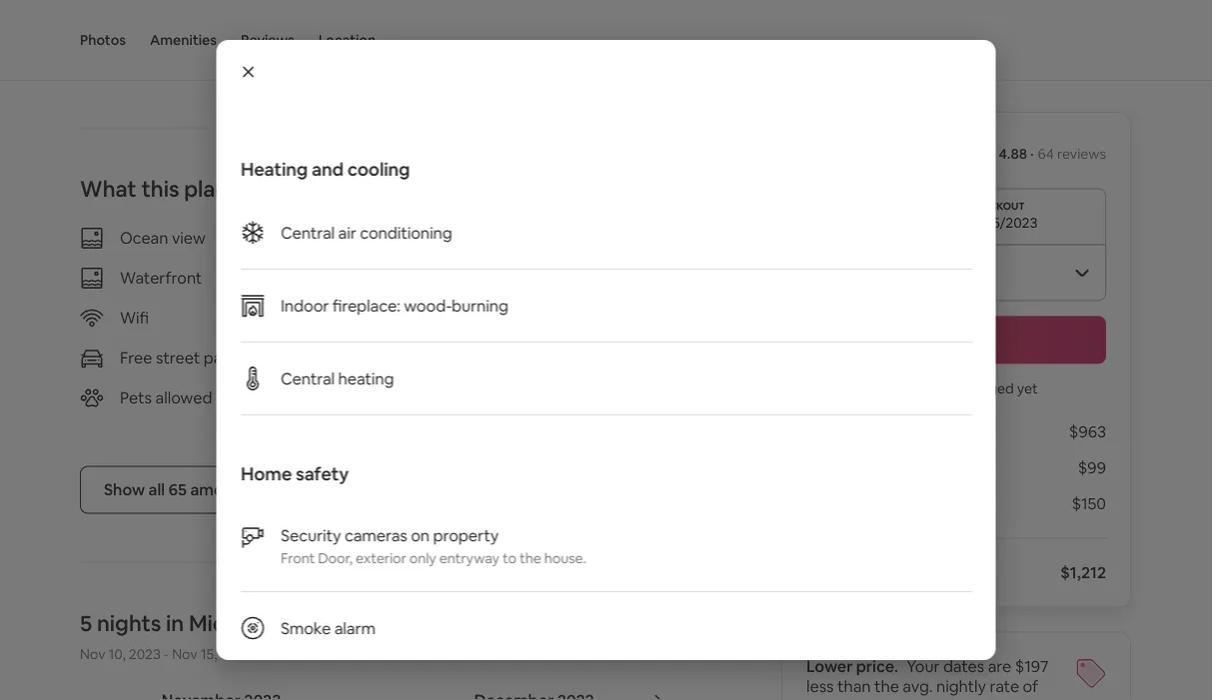 Task type: vqa. For each thing, say whether or not it's contained in the screenshot.
THE OCEAN
yes



Task type: describe. For each thing, give the bounding box(es) containing it.
kitchen
[[435, 268, 491, 288]]

lower
[[807, 657, 853, 677]]

pets allowed
[[120, 388, 212, 408]]

offers
[[245, 175, 306, 203]]

days.
[[887, 697, 925, 701]]

4.88 · 64 reviews
[[999, 145, 1106, 163]]

to
[[502, 550, 516, 568]]

charged
[[961, 380, 1014, 398]]

reserve button
[[807, 316, 1106, 364]]

allowed
[[155, 388, 212, 408]]

your
[[907, 657, 940, 677]]

cameras for security cameras on property front door, exterior only entryway to the house.
[[344, 525, 407, 546]]

1 queen bed
[[105, 16, 183, 34]]

beach
[[435, 228, 480, 248]]

$99
[[1078, 458, 1106, 478]]

2 2023 from the left
[[220, 645, 252, 663]]

are
[[988, 657, 1012, 677]]

1 horizontal spatial the
[[807, 697, 831, 701]]

property for security cameras on property front door, exterior only entryway to the house.
[[433, 525, 498, 546]]

security cameras on property
[[435, 386, 584, 426]]

1 1 from the left
[[105, 16, 111, 34]]

pets
[[120, 388, 152, 408]]

central for central air conditioning
[[280, 222, 334, 243]]

the inside security cameras on property front door, exterior only entryway to the house.
[[519, 550, 541, 568]]

lower price.
[[807, 657, 899, 677]]

queen
[[114, 16, 155, 34]]

smoke
[[280, 618, 330, 639]]

only
[[409, 550, 436, 568]]

avg.
[[903, 677, 933, 697]]

what this place offers
[[80, 175, 306, 203]]

cameras for security cameras on property
[[499, 386, 562, 406]]

house.
[[544, 550, 586, 568]]

10,
[[108, 645, 126, 663]]

waterfront
[[120, 268, 202, 288]]

reviews
[[1057, 145, 1106, 163]]

you won't be charged yet
[[875, 380, 1038, 398]]

2 for 2 double beds
[[315, 16, 323, 34]]

1 2023 from the left
[[129, 645, 161, 663]]

15,
[[201, 645, 217, 663]]

show all 65 amenities button
[[80, 466, 288, 514]]

than
[[837, 677, 871, 697]]

$150
[[1072, 494, 1106, 514]]

burning
[[451, 295, 508, 316]]

property for security cameras on property
[[435, 406, 500, 426]]

11/15/2023 button
[[807, 188, 1106, 244]]

less
[[807, 677, 834, 697]]

you
[[875, 380, 899, 398]]

home
[[240, 463, 291, 486]]

central for central heating
[[280, 368, 334, 389]]

yet
[[1017, 380, 1038, 398]]

of
[[1023, 677, 1038, 697]]

5
[[80, 610, 92, 638]]

last
[[835, 697, 861, 701]]

dedicated
[[435, 308, 512, 328]]

indoor fireplace: wood-burning
[[280, 295, 508, 316]]

door,
[[318, 550, 352, 568]]

on for security cameras on property
[[565, 386, 584, 406]]

single
[[536, 16, 573, 34]]

view for beach view
[[484, 228, 518, 248]]

$963
[[1069, 422, 1106, 442]]

smoke alarm
[[280, 618, 375, 639]]

what this place offers dialog
[[216, 40, 996, 701]]

beds
[[374, 16, 406, 34]]

city
[[287, 610, 329, 638]]

on for security cameras on property front door, exterior only entryway to the house.
[[410, 525, 429, 546]]

heating
[[338, 368, 394, 389]]

photos
[[80, 31, 126, 49]]

air inside 2 single beds, 1 air mattress
[[623, 16, 639, 34]]

dates
[[943, 657, 985, 677]]

fireplace:
[[332, 295, 400, 316]]

calendar application
[[56, 669, 1212, 701]]

in
[[166, 610, 184, 638]]

place
[[184, 175, 240, 203]]

free
[[120, 348, 152, 368]]

alarm
[[334, 618, 375, 639]]

central heating
[[280, 368, 394, 389]]

show all 65 amenities
[[104, 480, 264, 500]]

parking
[[204, 348, 259, 368]]



Task type: locate. For each thing, give the bounding box(es) containing it.
1 vertical spatial central
[[280, 368, 334, 389]]

mattress
[[525, 36, 582, 54]]

60
[[864, 697, 883, 701]]

home safety
[[240, 463, 348, 486]]

show
[[104, 480, 145, 500]]

on up only
[[410, 525, 429, 546]]

2 central from the top
[[280, 368, 334, 389]]

1 vertical spatial cameras
[[344, 525, 407, 546]]

nights
[[97, 610, 161, 638]]

$1,212
[[1061, 563, 1106, 583]]

location
[[319, 31, 376, 49]]

price.
[[856, 657, 899, 677]]

security
[[435, 386, 495, 406], [280, 525, 341, 546]]

1 horizontal spatial view
[[484, 228, 518, 248]]

·
[[1030, 145, 1034, 163]]

0 horizontal spatial view
[[172, 228, 206, 248]]

security down dedicated
[[435, 386, 495, 406]]

4.88
[[999, 145, 1027, 163]]

indoor
[[280, 295, 329, 316]]

2 1 from the left
[[614, 16, 620, 34]]

security inside security cameras on property front door, exterior only entryway to the house.
[[280, 525, 341, 546]]

2 horizontal spatial the
[[874, 677, 899, 697]]

air inside 'what this place offers' dialog
[[338, 222, 356, 243]]

property inside security cameras on property front door, exterior only entryway to the house.
[[433, 525, 498, 546]]

nightly
[[936, 677, 986, 697]]

exterior
[[355, 550, 406, 568]]

workspace
[[516, 308, 596, 328]]

0 horizontal spatial 2
[[315, 16, 323, 34]]

street
[[156, 348, 200, 368]]

0 vertical spatial cameras
[[499, 386, 562, 406]]

michigan
[[189, 610, 282, 638]]

11/15/2023
[[969, 214, 1038, 232]]

this
[[141, 175, 179, 203]]

1 horizontal spatial nov
[[172, 645, 198, 663]]

0 horizontal spatial 2023
[[129, 645, 161, 663]]

1 vertical spatial on
[[410, 525, 429, 546]]

2 left single
[[525, 16, 533, 34]]

central left heating
[[280, 368, 334, 389]]

1 vertical spatial air
[[338, 222, 356, 243]]

1 horizontal spatial air
[[623, 16, 639, 34]]

2 left double
[[315, 16, 323, 34]]

security for security cameras on property
[[435, 386, 495, 406]]

view right ocean on the left top of page
[[172, 228, 206, 248]]

the left avg.
[[874, 677, 899, 697]]

central down offers
[[280, 222, 334, 243]]

security for security cameras on property front door, exterior only entryway to the house.
[[280, 525, 341, 546]]

2023 left -
[[129, 645, 161, 663]]

all
[[149, 480, 165, 500]]

cameras inside security cameras on property front door, exterior only entryway to the house.
[[344, 525, 407, 546]]

2 for 2 single beds, 1 air mattress
[[525, 16, 533, 34]]

the left the 'last'
[[807, 697, 831, 701]]

2 double beds
[[315, 16, 406, 34]]

air left conditioning
[[338, 222, 356, 243]]

1 horizontal spatial cameras
[[499, 386, 562, 406]]

property inside security cameras on property
[[435, 406, 500, 426]]

reviews
[[241, 31, 295, 49]]

0 horizontal spatial nov
[[80, 645, 105, 663]]

2 single beds, 1 air mattress
[[525, 16, 639, 54]]

location button
[[319, 0, 376, 80]]

won't
[[902, 380, 938, 398]]

0 horizontal spatial the
[[519, 550, 541, 568]]

view right beach
[[484, 228, 518, 248]]

property up entryway
[[433, 525, 498, 546]]

$197
[[1015, 657, 1049, 677]]

nov left 10,
[[80, 645, 105, 663]]

security up front
[[280, 525, 341, 546]]

view
[[172, 228, 206, 248], [484, 228, 518, 248]]

64
[[1038, 145, 1054, 163]]

1 vertical spatial security
[[280, 525, 341, 546]]

property down dedicated
[[435, 406, 500, 426]]

0 vertical spatial security
[[435, 386, 495, 406]]

amenities
[[190, 480, 264, 500]]

beach view
[[435, 228, 518, 248]]

and
[[311, 158, 343, 181]]

1 2 from the left
[[315, 16, 323, 34]]

0 horizontal spatial security
[[280, 525, 341, 546]]

1 horizontal spatial security
[[435, 386, 495, 406]]

1 inside 2 single beds, 1 air mattress
[[614, 16, 620, 34]]

1 nov from the left
[[80, 645, 105, 663]]

1 right beds,
[[614, 16, 620, 34]]

ocean
[[120, 228, 168, 248]]

1 horizontal spatial 1
[[614, 16, 620, 34]]

0 horizontal spatial cameras
[[344, 525, 407, 546]]

the
[[519, 550, 541, 568], [874, 677, 899, 697], [807, 697, 831, 701]]

1 view from the left
[[172, 228, 206, 248]]

amenities button
[[150, 0, 217, 80]]

0 vertical spatial on
[[565, 386, 584, 406]]

1 vertical spatial property
[[433, 525, 498, 546]]

2 inside 2 single beds, 1 air mattress
[[525, 16, 533, 34]]

front
[[280, 550, 314, 568]]

photos button
[[80, 0, 126, 80]]

your dates are $197 less than the avg. nightly rate of the last 60 days.
[[807, 657, 1049, 701]]

0 vertical spatial air
[[623, 16, 639, 34]]

free street parking
[[120, 348, 259, 368]]

dedicated workspace
[[435, 308, 596, 328]]

2 view from the left
[[484, 228, 518, 248]]

air
[[623, 16, 639, 34], [338, 222, 356, 243]]

reserve
[[926, 330, 987, 350]]

1 left queen
[[105, 16, 111, 34]]

5 nights in michigan city nov 10, 2023 - nov 15, 2023
[[80, 610, 329, 663]]

wifi
[[120, 308, 149, 328]]

view for ocean view
[[172, 228, 206, 248]]

65
[[168, 480, 187, 500]]

wood-
[[404, 295, 451, 316]]

amenities
[[150, 31, 217, 49]]

0 vertical spatial central
[[280, 222, 334, 243]]

the right to at left bottom
[[519, 550, 541, 568]]

2023 right 15,
[[220, 645, 252, 663]]

ocean view
[[120, 228, 206, 248]]

double
[[326, 16, 371, 34]]

reviews button
[[241, 0, 295, 80]]

0 horizontal spatial air
[[338, 222, 356, 243]]

2 2 from the left
[[525, 16, 533, 34]]

cooling
[[347, 158, 410, 181]]

central air conditioning
[[280, 222, 452, 243]]

0 horizontal spatial 1
[[105, 16, 111, 34]]

1 horizontal spatial 2023
[[220, 645, 252, 663]]

security cameras on property front door, exterior only entryway to the house.
[[280, 525, 586, 568]]

bed
[[158, 16, 183, 34]]

0 vertical spatial property
[[435, 406, 500, 426]]

1 horizontal spatial 2
[[525, 16, 533, 34]]

0 horizontal spatial on
[[410, 525, 429, 546]]

1 horizontal spatial on
[[565, 386, 584, 406]]

heating and cooling
[[240, 158, 410, 181]]

2
[[315, 16, 323, 34], [525, 16, 533, 34]]

beds,
[[576, 16, 611, 34]]

nov right -
[[172, 645, 198, 663]]

security inside security cameras on property
[[435, 386, 495, 406]]

-
[[164, 645, 169, 663]]

on inside security cameras on property front door, exterior only entryway to the house.
[[410, 525, 429, 546]]

1 central from the top
[[280, 222, 334, 243]]

cameras up exterior
[[344, 525, 407, 546]]

on
[[565, 386, 584, 406], [410, 525, 429, 546]]

rate
[[990, 677, 1019, 697]]

nov
[[80, 645, 105, 663], [172, 645, 198, 663]]

2 nov from the left
[[172, 645, 198, 663]]

on down the workspace
[[565, 386, 584, 406]]

1
[[105, 16, 111, 34], [614, 16, 620, 34]]

air right beds,
[[623, 16, 639, 34]]

conditioning
[[360, 222, 452, 243]]

on inside security cameras on property
[[565, 386, 584, 406]]

cameras inside security cameras on property
[[499, 386, 562, 406]]

heating
[[240, 158, 307, 181]]

cameras down the dedicated workspace at left top
[[499, 386, 562, 406]]



